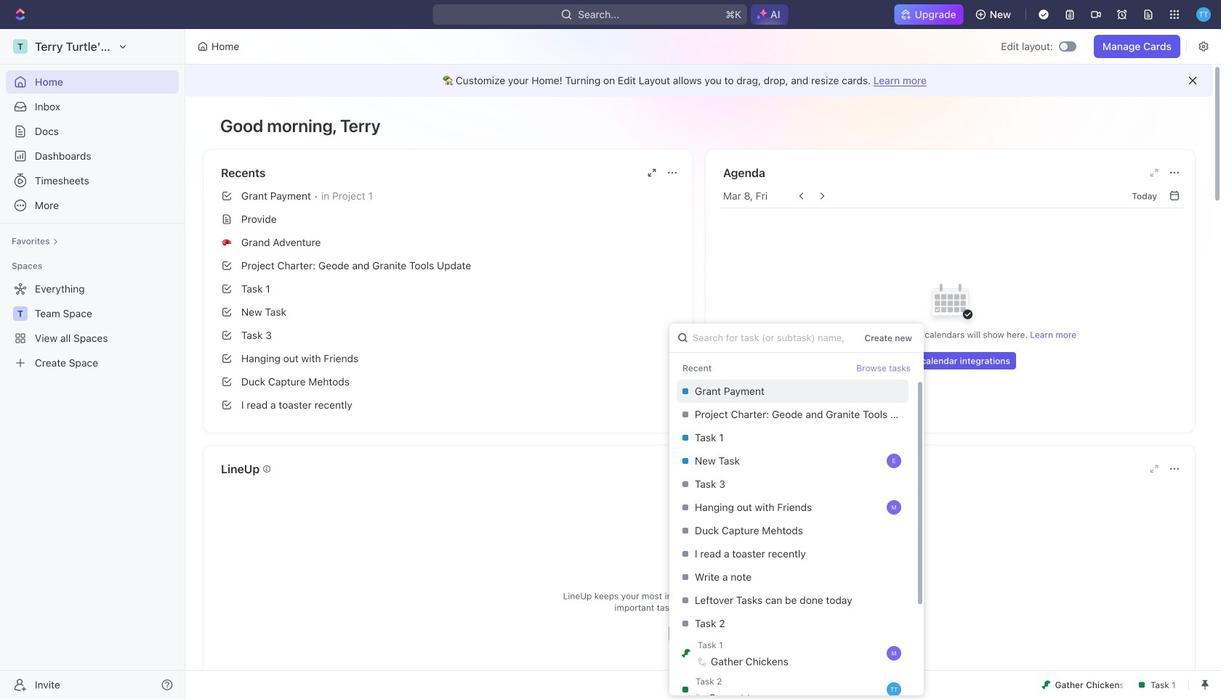 Task type: vqa. For each thing, say whether or not it's contained in the screenshot.
drumstick bite image
yes



Task type: locate. For each thing, give the bounding box(es) containing it.
0 vertical spatial drumstick bite image
[[682, 650, 690, 659]]

tree
[[6, 278, 179, 375]]

1 horizontal spatial drumstick bite image
[[1042, 681, 1051, 690]]

0 horizontal spatial drumstick bite image
[[682, 650, 690, 659]]

1 vertical spatial drumstick bite image
[[1042, 681, 1051, 690]]

alert
[[185, 65, 1213, 97]]

Search for task (or subtask) name, ID, or URL text field
[[669, 324, 859, 353]]

drumstick bite image
[[682, 650, 690, 659], [1042, 681, 1051, 690]]



Task type: describe. For each thing, give the bounding box(es) containing it.
sidebar navigation
[[0, 29, 185, 700]]

tree inside sidebar 'navigation'
[[6, 278, 179, 375]]



